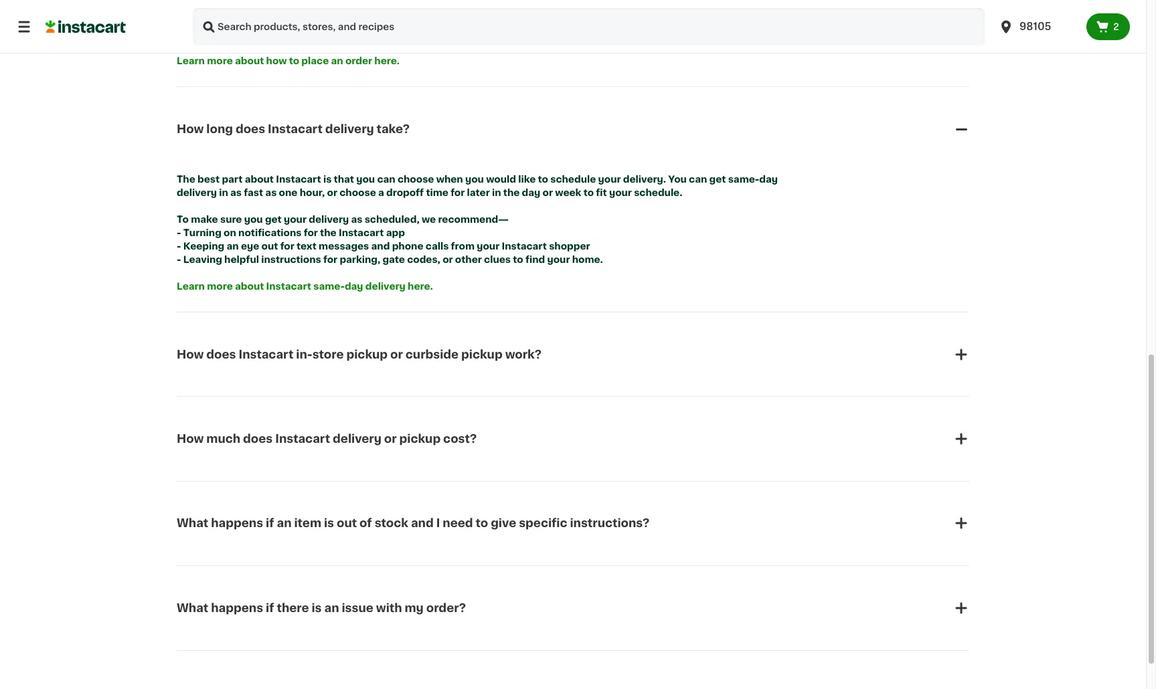Task type: describe. For each thing, give the bounding box(es) containing it.
we
[[422, 215, 436, 224]]

instructions?
[[570, 519, 650, 529]]

or inside 'to make sure you get your delivery as scheduled, we recommend— - turning on notifications for the instacart app - keeping an eye out for text messages and phone calls from your instacart shopper - leaving helpful instructions for parking, gate codes, or other clues to find your home.'
[[443, 255, 453, 264]]

2 horizontal spatial you
[[465, 175, 484, 184]]

how
[[266, 56, 287, 66]]

that
[[334, 175, 354, 184]]

order
[[346, 56, 372, 66]]

long
[[206, 124, 233, 135]]

98105 button
[[999, 8, 1079, 46]]

how for how much does instacart delivery or pickup cost?
[[177, 434, 204, 445]]

scheduled,
[[365, 215, 420, 224]]

codes,
[[407, 255, 441, 264]]

an inside dropdown button
[[324, 603, 339, 614]]

as inside 'to make sure you get your delivery as scheduled, we recommend— - turning on notifications for the instacart app - keeping an eye out for text messages and phone calls from your instacart shopper - leaving helpful instructions for parking, gate codes, or other clues to find your home.'
[[351, 215, 363, 224]]

2 vertical spatial day
[[345, 282, 363, 291]]

i
[[436, 519, 440, 529]]

would
[[486, 175, 516, 184]]

happens for there
[[211, 603, 263, 614]]

0 horizontal spatial pickup
[[347, 349, 388, 360]]

about for how
[[235, 56, 264, 66]]

eye
[[241, 242, 259, 251]]

0 vertical spatial choose
[[398, 175, 434, 184]]

how much does instacart delivery or pickup cost?
[[177, 434, 477, 445]]

0 horizontal spatial here.
[[375, 56, 400, 66]]

there
[[277, 603, 309, 614]]

best
[[198, 175, 220, 184]]

fast
[[244, 188, 263, 197]]

instructions
[[261, 255, 321, 264]]

gate
[[383, 255, 405, 264]]

dropoff
[[386, 188, 424, 197]]

the inside the best part about instacart is that you can choose when you would like to schedule your delivery. you can get same-day delivery in as fast as one hour, or choose a dropoff time for later in the day or week to fit your schedule.
[[503, 188, 520, 197]]

does for much
[[243, 434, 273, 445]]

leaving
[[183, 255, 222, 264]]

what for what happens if there is an issue with my order?
[[177, 603, 208, 614]]

for inside the best part about instacart is that you can choose when you would like to schedule your delivery. you can get same-day delivery in as fast as one hour, or choose a dropoff time for later in the day or week to fit your schedule.
[[451, 188, 465, 197]]

recommend—
[[438, 215, 509, 224]]

more for learn more about instacart same-day delivery here.
[[207, 282, 233, 291]]

learn more about instacart same-day delivery here. link
[[177, 282, 433, 291]]

98105 button
[[991, 8, 1087, 46]]

you inside 'to make sure you get your delivery as scheduled, we recommend— - turning on notifications for the instacart app - keeping an eye out for text messages and phone calls from your instacart shopper - leaving helpful instructions for parking, gate codes, or other clues to find your home.'
[[244, 215, 263, 224]]

delivery.
[[623, 175, 666, 184]]

calls
[[426, 242, 449, 251]]

app
[[386, 228, 405, 238]]

your down one
[[284, 215, 307, 224]]

to right like
[[538, 175, 548, 184]]

your up clues
[[477, 242, 500, 251]]

about for instacart
[[235, 282, 264, 291]]

an inside 'to make sure you get your delivery as scheduled, we recommend— - turning on notifications for the instacart app - keeping an eye out for text messages and phone calls from your instacart shopper - leaving helpful instructions for parking, gate codes, or other clues to find your home.'
[[227, 242, 239, 251]]

fit
[[596, 188, 607, 197]]

2 can from the left
[[689, 175, 707, 184]]

learn more about how to place an order here. link
[[177, 56, 400, 66]]

to left fit
[[584, 188, 594, 197]]

later
[[467, 188, 490, 197]]

about inside the best part about instacart is that you can choose when you would like to schedule your delivery. you can get same-day delivery in as fast as one hour, or choose a dropoff time for later in the day or week to fit your schedule.
[[245, 175, 274, 184]]

clues
[[484, 255, 511, 264]]

of
[[360, 519, 372, 529]]

2 horizontal spatial day
[[760, 175, 778, 184]]

with
[[376, 603, 402, 614]]

item
[[294, 519, 321, 529]]

from
[[451, 242, 475, 251]]

how long does instacart delivery take?
[[177, 124, 410, 135]]

schedule
[[551, 175, 596, 184]]

and inside 'to make sure you get your delivery as scheduled, we recommend— - turning on notifications for the instacart app - keeping an eye out for text messages and phone calls from your instacart shopper - leaving helpful instructions for parking, gate codes, or other clues to find your home.'
[[371, 242, 390, 251]]

cost?
[[443, 434, 477, 445]]

how for how long does instacart delivery take?
[[177, 124, 204, 135]]

a
[[378, 188, 384, 197]]

to inside dropdown button
[[476, 519, 488, 529]]

schedule.
[[634, 188, 683, 197]]

how for how does instacart in-store pickup or curbside pickup work?
[[177, 349, 204, 360]]

helpful
[[224, 255, 259, 264]]

you
[[668, 175, 687, 184]]

keeping
[[183, 242, 225, 251]]

specific
[[519, 519, 568, 529]]

learn more about how to place an order here.
[[177, 56, 400, 66]]

issue
[[342, 603, 374, 614]]

when
[[436, 175, 463, 184]]

2 button
[[1087, 13, 1130, 40]]

get inside the best part about instacart is that you can choose when you would like to schedule your delivery. you can get same-day delivery in as fast as one hour, or choose a dropoff time for later in the day or week to fit your schedule.
[[710, 175, 726, 184]]

how does instacart in-store pickup or curbside pickup work?
[[177, 349, 542, 360]]

what for what happens if an item is out of stock and i need to give specific instructions?
[[177, 519, 208, 529]]

instacart inside dropdown button
[[239, 349, 294, 360]]

what happens if there is an issue with my order?
[[177, 603, 466, 614]]

the inside 'to make sure you get your delivery as scheduled, we recommend— - turning on notifications for the instacart app - keeping an eye out for text messages and phone calls from your instacart shopper - leaving helpful instructions for parking, gate codes, or other clues to find your home.'
[[320, 228, 337, 238]]

2 in from the left
[[492, 188, 501, 197]]

shopper
[[549, 242, 590, 251]]

notifications
[[238, 228, 302, 238]]

is for instacart
[[323, 175, 332, 184]]

3 - from the top
[[177, 255, 181, 264]]

delivery inside 'to make sure you get your delivery as scheduled, we recommend— - turning on notifications for the instacart app - keeping an eye out for text messages and phone calls from your instacart shopper - leaving helpful instructions for parking, gate codes, or other clues to find your home.'
[[309, 215, 349, 224]]

one
[[279, 188, 298, 197]]

1 horizontal spatial here.
[[408, 282, 433, 291]]

happens for an
[[211, 519, 263, 529]]

turning
[[183, 228, 222, 238]]

an left "order"
[[331, 56, 343, 66]]

phone
[[392, 242, 424, 251]]

pickup inside dropdown button
[[400, 434, 441, 445]]

what happens if an item is out of stock and i need to give specific instructions?
[[177, 519, 650, 529]]



Task type: vqa. For each thing, say whether or not it's contained in the screenshot.
Delivery by 5:10-5:40pm LINK
no



Task type: locate. For each thing, give the bounding box(es) containing it.
2 more from the top
[[207, 282, 233, 291]]

in-
[[296, 349, 313, 360]]

need
[[443, 519, 473, 529]]

1 vertical spatial how
[[177, 349, 204, 360]]

pickup
[[347, 349, 388, 360], [461, 349, 503, 360], [400, 434, 441, 445]]

how
[[177, 124, 204, 135], [177, 349, 204, 360], [177, 434, 204, 445]]

out
[[262, 242, 278, 251], [337, 519, 357, 529]]

1 horizontal spatial choose
[[398, 175, 434, 184]]

hour,
[[300, 188, 325, 197]]

you up later
[[465, 175, 484, 184]]

is inside the best part about instacart is that you can choose when you would like to schedule your delivery. you can get same-day delivery in as fast as one hour, or choose a dropoff time for later in the day or week to fit your schedule.
[[323, 175, 332, 184]]

in
[[219, 188, 228, 197], [492, 188, 501, 197]]

for
[[451, 188, 465, 197], [304, 228, 318, 238], [280, 242, 295, 251], [323, 255, 338, 264]]

store
[[313, 349, 344, 360]]

1 horizontal spatial pickup
[[400, 434, 441, 445]]

as left one
[[265, 188, 277, 197]]

can right you
[[689, 175, 707, 184]]

an left item
[[277, 519, 292, 529]]

happens
[[211, 519, 263, 529], [211, 603, 263, 614]]

if left there
[[266, 603, 274, 614]]

2
[[1114, 22, 1120, 31]]

here.
[[375, 56, 400, 66], [408, 282, 433, 291]]

is
[[323, 175, 332, 184], [324, 519, 334, 529], [312, 603, 322, 614]]

learn for learn more about instacart same-day delivery here.
[[177, 282, 205, 291]]

if
[[266, 519, 274, 529], [266, 603, 274, 614]]

1 horizontal spatial the
[[503, 188, 520, 197]]

1 horizontal spatial as
[[265, 188, 277, 197]]

you
[[356, 175, 375, 184], [465, 175, 484, 184], [244, 215, 263, 224]]

2 vertical spatial does
[[243, 434, 273, 445]]

time
[[426, 188, 449, 197]]

2 vertical spatial how
[[177, 434, 204, 445]]

an down on on the top left
[[227, 242, 239, 251]]

more left 'how'
[[207, 56, 233, 66]]

is right there
[[312, 603, 322, 614]]

week
[[555, 188, 582, 197]]

about left 'how'
[[235, 56, 264, 66]]

0 vertical spatial if
[[266, 519, 274, 529]]

1 vertical spatial if
[[266, 603, 274, 614]]

0 horizontal spatial day
[[345, 282, 363, 291]]

2 if from the top
[[266, 603, 274, 614]]

for down when
[[451, 188, 465, 197]]

about down helpful
[[235, 282, 264, 291]]

here. down codes, on the top
[[408, 282, 433, 291]]

1 learn from the top
[[177, 56, 205, 66]]

0 vertical spatial is
[[323, 175, 332, 184]]

- left leaving
[[177, 255, 181, 264]]

does for long
[[236, 124, 265, 135]]

about up fast
[[245, 175, 274, 184]]

stock
[[375, 519, 409, 529]]

0 vertical spatial and
[[371, 242, 390, 251]]

an left issue
[[324, 603, 339, 614]]

2 vertical spatial about
[[235, 282, 264, 291]]

0 vertical spatial the
[[503, 188, 520, 197]]

pickup left work?
[[461, 349, 503, 360]]

to left "give"
[[476, 519, 488, 529]]

2 how from the top
[[177, 349, 204, 360]]

to make sure you get your delivery as scheduled, we recommend— - turning on notifications for the instacart app - keeping an eye out for text messages and phone calls from your instacart shopper - leaving helpful instructions for parking, gate codes, or other clues to find your home.
[[177, 215, 603, 264]]

1 - from the top
[[177, 228, 181, 238]]

0 horizontal spatial in
[[219, 188, 228, 197]]

instacart logo image
[[46, 19, 126, 35]]

choose
[[398, 175, 434, 184], [340, 188, 376, 197]]

same-
[[728, 175, 760, 184], [314, 282, 345, 291]]

same- inside the best part about instacart is that you can choose when you would like to schedule your delivery. you can get same-day delivery in as fast as one hour, or choose a dropoff time for later in the day or week to fit your schedule.
[[728, 175, 760, 184]]

learn more about instacart same-day delivery here.
[[177, 282, 433, 291]]

to inside 'to make sure you get your delivery as scheduled, we recommend— - turning on notifications for the instacart app - keeping an eye out for text messages and phone calls from your instacart shopper - leaving helpful instructions for parking, gate codes, or other clues to find your home.'
[[513, 255, 524, 264]]

get right you
[[710, 175, 726, 184]]

delivery inside the best part about instacart is that you can choose when you would like to schedule your delivery. you can get same-day delivery in as fast as one hour, or choose a dropoff time for later in the day or week to fit your schedule.
[[177, 188, 217, 197]]

1 horizontal spatial you
[[356, 175, 375, 184]]

out inside 'to make sure you get your delivery as scheduled, we recommend— - turning on notifications for the instacart app - keeping an eye out for text messages and phone calls from your instacart shopper - leaving helpful instructions for parking, gate codes, or other clues to find your home.'
[[262, 242, 278, 251]]

how does instacart in-store pickup or curbside pickup work? button
[[177, 331, 970, 379]]

0 vertical spatial -
[[177, 228, 181, 238]]

messages
[[319, 242, 369, 251]]

is right item
[[324, 519, 334, 529]]

more
[[207, 56, 233, 66], [207, 282, 233, 291]]

for down messages
[[323, 255, 338, 264]]

as
[[230, 188, 242, 197], [265, 188, 277, 197], [351, 215, 363, 224]]

1 horizontal spatial and
[[411, 519, 434, 529]]

get inside 'to make sure you get your delivery as scheduled, we recommend— - turning on notifications for the instacart app - keeping an eye out for text messages and phone calls from your instacart shopper - leaving helpful instructions for parking, gate codes, or other clues to find your home.'
[[265, 215, 282, 224]]

more down leaving
[[207, 282, 233, 291]]

about
[[235, 56, 264, 66], [245, 175, 274, 184], [235, 282, 264, 291]]

get
[[710, 175, 726, 184], [265, 215, 282, 224]]

2 horizontal spatial as
[[351, 215, 363, 224]]

1 vertical spatial more
[[207, 282, 233, 291]]

pickup left cost?
[[400, 434, 441, 445]]

1 vertical spatial does
[[206, 349, 236, 360]]

parking,
[[340, 255, 380, 264]]

1 vertical spatial here.
[[408, 282, 433, 291]]

place
[[302, 56, 329, 66]]

0 horizontal spatial the
[[320, 228, 337, 238]]

what inside dropdown button
[[177, 519, 208, 529]]

work?
[[505, 349, 542, 360]]

1 horizontal spatial day
[[522, 188, 541, 197]]

or
[[327, 188, 338, 197], [543, 188, 553, 197], [443, 255, 453, 264], [390, 349, 403, 360], [384, 434, 397, 445]]

if left item
[[266, 519, 274, 529]]

2 learn from the top
[[177, 282, 205, 291]]

98105
[[1020, 21, 1052, 31]]

1 vertical spatial out
[[337, 519, 357, 529]]

or inside how much does instacart delivery or pickup cost? dropdown button
[[384, 434, 397, 445]]

0 horizontal spatial and
[[371, 242, 390, 251]]

0 horizontal spatial as
[[230, 188, 242, 197]]

2 - from the top
[[177, 242, 181, 251]]

0 horizontal spatial get
[[265, 215, 282, 224]]

2 vertical spatial is
[[312, 603, 322, 614]]

1 vertical spatial about
[[245, 175, 274, 184]]

an inside dropdown button
[[277, 519, 292, 529]]

out down the notifications
[[262, 242, 278, 251]]

0 vertical spatial same-
[[728, 175, 760, 184]]

for up text
[[304, 228, 318, 238]]

and inside 'what happens if an item is out of stock and i need to give specific instructions?' dropdown button
[[411, 519, 434, 529]]

what
[[177, 519, 208, 529], [177, 603, 208, 614]]

the down the would at left top
[[503, 188, 520, 197]]

much
[[206, 434, 241, 445]]

does inside dropdown button
[[206, 349, 236, 360]]

in down part
[[219, 188, 228, 197]]

what inside dropdown button
[[177, 603, 208, 614]]

0 vertical spatial happens
[[211, 519, 263, 529]]

same- right you
[[728, 175, 760, 184]]

1 vertical spatial is
[[324, 519, 334, 529]]

1 vertical spatial -
[[177, 242, 181, 251]]

take?
[[377, 124, 410, 135]]

is inside dropdown button
[[324, 519, 334, 529]]

as down part
[[230, 188, 242, 197]]

1 vertical spatial learn
[[177, 282, 205, 291]]

order?
[[426, 603, 466, 614]]

can
[[377, 175, 396, 184], [689, 175, 707, 184]]

more for learn more about how to place an order here.
[[207, 56, 233, 66]]

make
[[191, 215, 218, 224]]

the
[[503, 188, 520, 197], [320, 228, 337, 238]]

1 happens from the top
[[211, 519, 263, 529]]

home.
[[572, 255, 603, 264]]

0 vertical spatial day
[[760, 175, 778, 184]]

what happens if there is an issue with my order? button
[[177, 585, 970, 633]]

1 vertical spatial choose
[[340, 188, 376, 197]]

choose up dropoff
[[398, 175, 434, 184]]

1 horizontal spatial out
[[337, 519, 357, 529]]

1 more from the top
[[207, 56, 233, 66]]

how long does instacart delivery take? button
[[177, 105, 970, 153]]

2 what from the top
[[177, 603, 208, 614]]

what happens if an item is out of stock and i need to give specific instructions? button
[[177, 500, 970, 548]]

- down to
[[177, 228, 181, 238]]

you up the notifications
[[244, 215, 263, 224]]

0 vertical spatial what
[[177, 519, 208, 529]]

to
[[177, 215, 189, 224]]

0 horizontal spatial choose
[[340, 188, 376, 197]]

here. right "order"
[[375, 56, 400, 66]]

0 horizontal spatial same-
[[314, 282, 345, 291]]

does
[[236, 124, 265, 135], [206, 349, 236, 360], [243, 434, 273, 445]]

0 vertical spatial out
[[262, 242, 278, 251]]

0 horizontal spatial out
[[262, 242, 278, 251]]

3 how from the top
[[177, 434, 204, 445]]

1 if from the top
[[266, 519, 274, 529]]

how inside dropdown button
[[177, 349, 204, 360]]

Search field
[[193, 8, 985, 46]]

- left "keeping"
[[177, 242, 181, 251]]

1 can from the left
[[377, 175, 396, 184]]

give
[[491, 519, 516, 529]]

1 horizontal spatial can
[[689, 175, 707, 184]]

and up gate on the left top of the page
[[371, 242, 390, 251]]

on
[[224, 228, 236, 238]]

instacart
[[268, 124, 323, 135], [276, 175, 321, 184], [339, 228, 384, 238], [502, 242, 547, 251], [266, 282, 311, 291], [239, 349, 294, 360], [275, 434, 330, 445]]

if for there
[[266, 603, 274, 614]]

1 vertical spatial what
[[177, 603, 208, 614]]

0 horizontal spatial you
[[244, 215, 263, 224]]

1 vertical spatial get
[[265, 215, 282, 224]]

1 how from the top
[[177, 124, 204, 135]]

to left find
[[513, 255, 524, 264]]

the up messages
[[320, 228, 337, 238]]

to
[[289, 56, 299, 66], [538, 175, 548, 184], [584, 188, 594, 197], [513, 255, 524, 264], [476, 519, 488, 529]]

happens inside dropdown button
[[211, 519, 263, 529]]

you right that
[[356, 175, 375, 184]]

same- down parking,
[[314, 282, 345, 291]]

2 horizontal spatial pickup
[[461, 349, 503, 360]]

0 horizontal spatial can
[[377, 175, 396, 184]]

text
[[297, 242, 317, 251]]

1 vertical spatial same-
[[314, 282, 345, 291]]

the best part about instacart is that you can choose when you would like to schedule your delivery. you can get same-day delivery in as fast as one hour, or choose a dropoff time for later in the day or week to fit your schedule.
[[177, 175, 780, 197]]

0 vertical spatial does
[[236, 124, 265, 135]]

is left that
[[323, 175, 332, 184]]

in down the would at left top
[[492, 188, 501, 197]]

1 vertical spatial and
[[411, 519, 434, 529]]

1 horizontal spatial same-
[[728, 175, 760, 184]]

1 horizontal spatial in
[[492, 188, 501, 197]]

if inside dropdown button
[[266, 519, 274, 529]]

your down the shopper
[[547, 255, 570, 264]]

out inside dropdown button
[[337, 519, 357, 529]]

out left of
[[337, 519, 357, 529]]

my
[[405, 603, 424, 614]]

1 vertical spatial the
[[320, 228, 337, 238]]

other
[[455, 255, 482, 264]]

2 happens from the top
[[211, 603, 263, 614]]

like
[[518, 175, 536, 184]]

is inside dropdown button
[[312, 603, 322, 614]]

1 vertical spatial happens
[[211, 603, 263, 614]]

1 vertical spatial day
[[522, 188, 541, 197]]

the
[[177, 175, 195, 184]]

0 vertical spatial about
[[235, 56, 264, 66]]

to right 'how'
[[289, 56, 299, 66]]

learn
[[177, 56, 205, 66], [177, 282, 205, 291]]

your up fit
[[598, 175, 621, 184]]

get up the notifications
[[265, 215, 282, 224]]

2 vertical spatial -
[[177, 255, 181, 264]]

find
[[526, 255, 545, 264]]

delivery
[[325, 124, 374, 135], [177, 188, 217, 197], [309, 215, 349, 224], [366, 282, 406, 291], [333, 434, 382, 445]]

for up instructions
[[280, 242, 295, 251]]

how much does instacart delivery or pickup cost? button
[[177, 415, 970, 463]]

0 vertical spatial get
[[710, 175, 726, 184]]

learn for learn more about how to place an order here.
[[177, 56, 205, 66]]

pickup right store
[[347, 349, 388, 360]]

0 vertical spatial learn
[[177, 56, 205, 66]]

1 horizontal spatial get
[[710, 175, 726, 184]]

is for item
[[324, 519, 334, 529]]

1 in from the left
[[219, 188, 228, 197]]

can up a
[[377, 175, 396, 184]]

happens inside dropdown button
[[211, 603, 263, 614]]

choose down that
[[340, 188, 376, 197]]

if inside dropdown button
[[266, 603, 274, 614]]

as up messages
[[351, 215, 363, 224]]

if for an
[[266, 519, 274, 529]]

or inside how does instacart in-store pickup or curbside pickup work? dropdown button
[[390, 349, 403, 360]]

your right fit
[[609, 188, 632, 197]]

day
[[760, 175, 778, 184], [522, 188, 541, 197], [345, 282, 363, 291]]

sure
[[220, 215, 242, 224]]

and left the 'i'
[[411, 519, 434, 529]]

part
[[222, 175, 243, 184]]

0 vertical spatial how
[[177, 124, 204, 135]]

0 vertical spatial here.
[[375, 56, 400, 66]]

instacart inside the best part about instacart is that you can choose when you would like to schedule your delivery. you can get same-day delivery in as fast as one hour, or choose a dropoff time for later in the day or week to fit your schedule.
[[276, 175, 321, 184]]

curbside
[[406, 349, 459, 360]]

1 what from the top
[[177, 519, 208, 529]]

None search field
[[193, 8, 985, 46]]

0 vertical spatial more
[[207, 56, 233, 66]]



